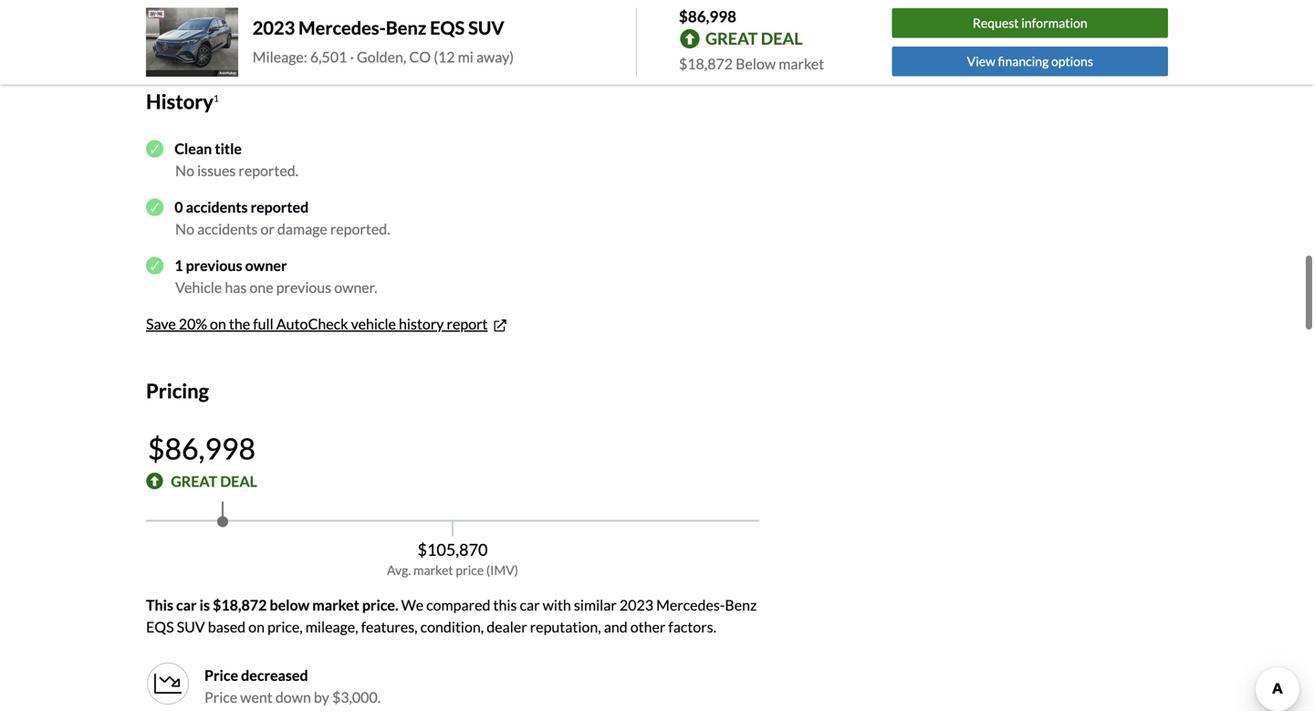 Task type: vqa. For each thing, say whether or not it's contained in the screenshot.
right BENZ
yes



Task type: describe. For each thing, give the bounding box(es) containing it.
market for $18,872
[[779, 55, 824, 73]]

decreased
[[241, 666, 308, 684]]

price,
[[267, 618, 303, 635]]

away)
[[476, 48, 514, 66]]

reported
[[251, 198, 309, 216]]

vdpcheck image
[[146, 257, 164, 274]]

great
[[171, 472, 217, 490]]

one
[[250, 278, 273, 296]]

pricing
[[146, 379, 209, 402]]

clean title
[[175, 140, 242, 157]]

great deal
[[171, 472, 257, 490]]

condition,
[[420, 618, 484, 635]]

on inside 'we compared this car with similar 2023 mercedes-benz eqs suv based on price, mileage, features, condition, dealer reputation, and other factors.'
[[248, 618, 265, 635]]

0 horizontal spatial previous
[[186, 256, 242, 274]]

0 horizontal spatial market
[[312, 596, 359, 614]]

2 price from the top
[[204, 688, 237, 706]]

vehicle
[[175, 278, 222, 296]]

great
[[706, 28, 758, 49]]

price decreased price went down by $3,000.
[[204, 666, 381, 706]]

financing
[[998, 53, 1049, 69]]

below
[[736, 55, 776, 73]]

deal
[[220, 472, 257, 490]]

down
[[276, 688, 311, 706]]

accidents for reported
[[186, 198, 248, 216]]

request information button
[[892, 8, 1168, 38]]

price decreased image
[[153, 669, 183, 698]]

1 previous owner
[[175, 256, 287, 274]]

similar
[[574, 596, 617, 614]]

price
[[456, 562, 484, 578]]

$3,000.
[[332, 688, 381, 706]]

on inside "link"
[[210, 315, 226, 333]]

$105,870
[[418, 539, 488, 559]]

view financing options
[[967, 53, 1093, 69]]

(imv)
[[486, 562, 518, 578]]

mercedes- inside 'we compared this car with similar 2023 mercedes-benz eqs suv based on price, mileage, features, condition, dealer reputation, and other factors.'
[[656, 596, 725, 614]]

save 20% on the full autocheck vehicle history report image
[[492, 317, 509, 334]]

market for $105,870
[[413, 562, 453, 578]]

save
[[146, 315, 176, 333]]

deal
[[761, 28, 803, 49]]

6,501
[[310, 48, 347, 66]]

0 horizontal spatial reported.
[[239, 161, 299, 179]]

factors.
[[669, 618, 717, 635]]

1 price from the top
[[204, 666, 238, 684]]

0 accidents reported
[[175, 198, 309, 216]]

$86,998 for great deal
[[148, 431, 256, 466]]

$105,870 avg. market price (imv)
[[387, 539, 518, 578]]

based
[[208, 618, 246, 635]]

2023 inside 'we compared this car with similar 2023 mercedes-benz eqs suv based on price, mileage, features, condition, dealer reputation, and other factors.'
[[620, 596, 654, 614]]

damage
[[277, 220, 327, 238]]

vehicle has one previous owner.
[[175, 278, 377, 296]]

eqs inside "2023 mercedes-benz eqs suv mileage: 6,501 · golden, co (12 mi away)"
[[430, 17, 465, 39]]

no issues reported.
[[175, 161, 299, 179]]

great deal image
[[146, 472, 164, 490]]

accidents for or
[[197, 220, 258, 238]]

has
[[225, 278, 247, 296]]

golden,
[[357, 48, 406, 66]]

other
[[630, 618, 666, 635]]

below
[[270, 596, 310, 614]]

this
[[146, 596, 173, 614]]

1 vertical spatial previous
[[276, 278, 331, 296]]

2023 mercedes-benz eqs suv image
[[146, 8, 238, 77]]

history
[[399, 315, 444, 333]]

request information
[[973, 15, 1088, 31]]

1 horizontal spatial $18,872
[[679, 55, 733, 73]]



Task type: locate. For each thing, give the bounding box(es) containing it.
0 vertical spatial reported.
[[239, 161, 299, 179]]

0 vertical spatial benz
[[386, 17, 426, 39]]

information
[[1022, 15, 1088, 31]]

1
[[214, 93, 219, 104], [175, 256, 183, 274]]

1 vertical spatial price
[[204, 688, 237, 706]]

accidents down issues
[[186, 198, 248, 216]]

the
[[229, 315, 250, 333]]

1 horizontal spatial on
[[248, 618, 265, 635]]

0 vertical spatial $86,998
[[679, 7, 737, 26]]

1 horizontal spatial suv
[[468, 17, 504, 39]]

0 vertical spatial vdpcheck image
[[146, 140, 164, 157]]

0 horizontal spatial eqs
[[146, 618, 174, 635]]

$18,872 up based
[[213, 596, 267, 614]]

2 horizontal spatial market
[[779, 55, 824, 73]]

0 vertical spatial accidents
[[186, 198, 248, 216]]

1 horizontal spatial market
[[413, 562, 453, 578]]

went
[[240, 688, 273, 706]]

2 vdpcheck image from the top
[[146, 198, 164, 216]]

no
[[175, 161, 194, 179], [175, 220, 194, 238]]

1 horizontal spatial eqs
[[430, 17, 465, 39]]

0 horizontal spatial 2023
[[253, 17, 295, 39]]

no down clean
[[175, 161, 194, 179]]

0 vertical spatial market
[[779, 55, 824, 73]]

1 vertical spatial no
[[175, 220, 194, 238]]

0 vertical spatial $18,872
[[679, 55, 733, 73]]

$86,998 up "great"
[[679, 7, 737, 26]]

we compared this car with similar 2023 mercedes-benz eqs suv based on price, mileage, features, condition, dealer reputation, and other factors.
[[146, 596, 757, 635]]

mi
[[458, 48, 474, 66]]

accidents
[[186, 198, 248, 216], [197, 220, 258, 238]]

vdpcheck image for clean title
[[146, 140, 164, 157]]

vdpcheck image
[[146, 140, 164, 157], [146, 198, 164, 216]]

mercedes- inside "2023 mercedes-benz eqs suv mileage: 6,501 · golden, co (12 mi away)"
[[299, 17, 386, 39]]

(12
[[434, 48, 455, 66]]

options
[[1051, 53, 1093, 69]]

suv inside "2023 mercedes-benz eqs suv mileage: 6,501 · golden, co (12 mi away)"
[[468, 17, 504, 39]]

1 vertical spatial $18,872
[[213, 596, 267, 614]]

mileage,
[[306, 618, 358, 635]]

co
[[409, 48, 431, 66]]

vehicle
[[351, 315, 396, 333]]

view
[[967, 53, 996, 69]]

2023 inside "2023 mercedes-benz eqs suv mileage: 6,501 · golden, co (12 mi away)"
[[253, 17, 295, 39]]

1 horizontal spatial $86,998
[[679, 7, 737, 26]]

mercedes- up the "factors."
[[656, 596, 725, 614]]

2023 up other
[[620, 596, 654, 614]]

20%
[[179, 315, 207, 333]]

0 horizontal spatial mercedes-
[[299, 17, 386, 39]]

2023 up mileage:
[[253, 17, 295, 39]]

price down based
[[204, 666, 238, 684]]

0 horizontal spatial on
[[210, 315, 226, 333]]

market inside $105,870 avg. market price (imv)
[[413, 562, 453, 578]]

eqs down 'this'
[[146, 618, 174, 635]]

eqs up (12
[[430, 17, 465, 39]]

market down 'deal'
[[779, 55, 824, 73]]

no for no issues reported.
[[175, 161, 194, 179]]

view financing options button
[[892, 47, 1168, 76]]

autocheck
[[276, 315, 348, 333]]

2 car from the left
[[520, 596, 540, 614]]

on left the
[[210, 315, 226, 333]]

1 horizontal spatial 2023
[[620, 596, 654, 614]]

0 vertical spatial previous
[[186, 256, 242, 274]]

eqs inside 'we compared this car with similar 2023 mercedes-benz eqs suv based on price, mileage, features, condition, dealer reputation, and other factors.'
[[146, 618, 174, 635]]

1 vertical spatial accidents
[[197, 220, 258, 238]]

0 vertical spatial no
[[175, 161, 194, 179]]

previous up the autocheck
[[276, 278, 331, 296]]

great deal
[[706, 28, 803, 49]]

owner
[[245, 256, 287, 274]]

price left went
[[204, 688, 237, 706]]

$86,998 up great
[[148, 431, 256, 466]]

suv down is
[[177, 618, 205, 635]]

0 vertical spatial mercedes-
[[299, 17, 386, 39]]

1 car from the left
[[176, 596, 197, 614]]

2023 mercedes-benz eqs suv mileage: 6,501 · golden, co (12 mi away)
[[253, 17, 514, 66]]

previous up vehicle on the top left of the page
[[186, 256, 242, 274]]

0 horizontal spatial car
[[176, 596, 197, 614]]

car
[[176, 596, 197, 614], [520, 596, 540, 614]]

mercedes- up · on the left of page
[[299, 17, 386, 39]]

0
[[175, 198, 183, 216]]

accidents down 0 accidents reported
[[197, 220, 258, 238]]

car left is
[[176, 596, 197, 614]]

request
[[973, 15, 1019, 31]]

0 vertical spatial 1
[[214, 93, 219, 104]]

or
[[261, 220, 275, 238]]

1 horizontal spatial 1
[[214, 93, 219, 104]]

2023
[[253, 17, 295, 39], [620, 596, 654, 614]]

1 inside the history 1
[[214, 93, 219, 104]]

save 20% on the full autocheck vehicle history report link
[[146, 315, 509, 334]]

issues
[[197, 161, 236, 179]]

2 vertical spatial market
[[312, 596, 359, 614]]

0 horizontal spatial benz
[[386, 17, 426, 39]]

reported. right the damage
[[330, 220, 390, 238]]

$86,998 for $18,872
[[679, 7, 737, 26]]

1 vertical spatial suv
[[177, 618, 205, 635]]

price.
[[362, 596, 398, 614]]

1 vertical spatial vdpcheck image
[[146, 198, 164, 216]]

car right this
[[520, 596, 540, 614]]

price
[[204, 666, 238, 684], [204, 688, 237, 706]]

vdpcheck image left 0
[[146, 198, 164, 216]]

on down this car is $18,872 below market price.
[[248, 618, 265, 635]]

previous
[[186, 256, 242, 274], [276, 278, 331, 296]]

0 vertical spatial on
[[210, 315, 226, 333]]

0 vertical spatial suv
[[468, 17, 504, 39]]

suv up away)
[[468, 17, 504, 39]]

compared
[[426, 596, 491, 614]]

vdpcheck image for 0 accidents reported
[[146, 198, 164, 216]]

vdpcheck image left clean
[[146, 140, 164, 157]]

owner.
[[334, 278, 377, 296]]

benz
[[386, 17, 426, 39], [725, 596, 757, 614]]

0 vertical spatial 2023
[[253, 17, 295, 39]]

this car is $18,872 below market price.
[[146, 596, 398, 614]]

features,
[[361, 618, 418, 635]]

0 vertical spatial eqs
[[430, 17, 465, 39]]

reported.
[[239, 161, 299, 179], [330, 220, 390, 238]]

no down 0
[[175, 220, 194, 238]]

history 1
[[146, 90, 219, 113]]

0 horizontal spatial $18,872
[[213, 596, 267, 614]]

save 20% on the full autocheck vehicle history report
[[146, 315, 488, 333]]

benz inside "2023 mercedes-benz eqs suv mileage: 6,501 · golden, co (12 mi away)"
[[386, 17, 426, 39]]

full
[[253, 315, 274, 333]]

0 horizontal spatial suv
[[177, 618, 205, 635]]

1 vertical spatial 2023
[[620, 596, 654, 614]]

market down $105,870
[[413, 562, 453, 578]]

benz inside 'we compared this car with similar 2023 mercedes-benz eqs suv based on price, mileage, features, condition, dealer reputation, and other factors.'
[[725, 596, 757, 614]]

0 vertical spatial price
[[204, 666, 238, 684]]

1 no from the top
[[175, 161, 194, 179]]

reported. up reported
[[239, 161, 299, 179]]

1 vertical spatial mercedes-
[[656, 596, 725, 614]]

$18,872 down "great"
[[679, 55, 733, 73]]

clean
[[175, 140, 212, 157]]

title
[[215, 140, 242, 157]]

we
[[401, 596, 424, 614]]

1 vertical spatial benz
[[725, 596, 757, 614]]

1 vertical spatial $86,998
[[148, 431, 256, 466]]

1 vertical spatial reported.
[[330, 220, 390, 238]]

$86,998
[[679, 7, 737, 26], [148, 431, 256, 466]]

$18,872 below market
[[679, 55, 824, 73]]

0 horizontal spatial 1
[[175, 256, 183, 274]]

price decreased image
[[146, 662, 190, 705]]

0 horizontal spatial $86,998
[[148, 431, 256, 466]]

by
[[314, 688, 329, 706]]

on
[[210, 315, 226, 333], [248, 618, 265, 635]]

no accidents or damage reported.
[[175, 220, 390, 238]]

1 horizontal spatial car
[[520, 596, 540, 614]]

1 vertical spatial eqs
[[146, 618, 174, 635]]

·
[[350, 48, 354, 66]]

1 horizontal spatial reported.
[[330, 220, 390, 238]]

and
[[604, 618, 628, 635]]

dealer
[[487, 618, 527, 635]]

mileage:
[[253, 48, 307, 66]]

suv inside 'we compared this car with similar 2023 mercedes-benz eqs suv based on price, mileage, features, condition, dealer reputation, and other factors.'
[[177, 618, 205, 635]]

report
[[447, 315, 488, 333]]

with
[[543, 596, 571, 614]]

avg.
[[387, 562, 411, 578]]

1 vertical spatial on
[[248, 618, 265, 635]]

history
[[146, 90, 214, 113]]

no for no accidents or damage reported.
[[175, 220, 194, 238]]

1 vertical spatial 1
[[175, 256, 183, 274]]

is
[[200, 596, 210, 614]]

1 horizontal spatial mercedes-
[[656, 596, 725, 614]]

suv
[[468, 17, 504, 39], [177, 618, 205, 635]]

1 vdpcheck image from the top
[[146, 140, 164, 157]]

this
[[493, 596, 517, 614]]

1 right vdpcheck image
[[175, 256, 183, 274]]

1 horizontal spatial previous
[[276, 278, 331, 296]]

eqs
[[430, 17, 465, 39], [146, 618, 174, 635]]

$18,872
[[679, 55, 733, 73], [213, 596, 267, 614]]

market
[[779, 55, 824, 73], [413, 562, 453, 578], [312, 596, 359, 614]]

1 up clean title at the top left of the page
[[214, 93, 219, 104]]

1 horizontal spatial benz
[[725, 596, 757, 614]]

mercedes-
[[299, 17, 386, 39], [656, 596, 725, 614]]

reputation,
[[530, 618, 601, 635]]

2 no from the top
[[175, 220, 194, 238]]

car inside 'we compared this car with similar 2023 mercedes-benz eqs suv based on price, mileage, features, condition, dealer reputation, and other factors.'
[[520, 596, 540, 614]]

1 vertical spatial market
[[413, 562, 453, 578]]

market up the mileage, in the bottom of the page
[[312, 596, 359, 614]]



